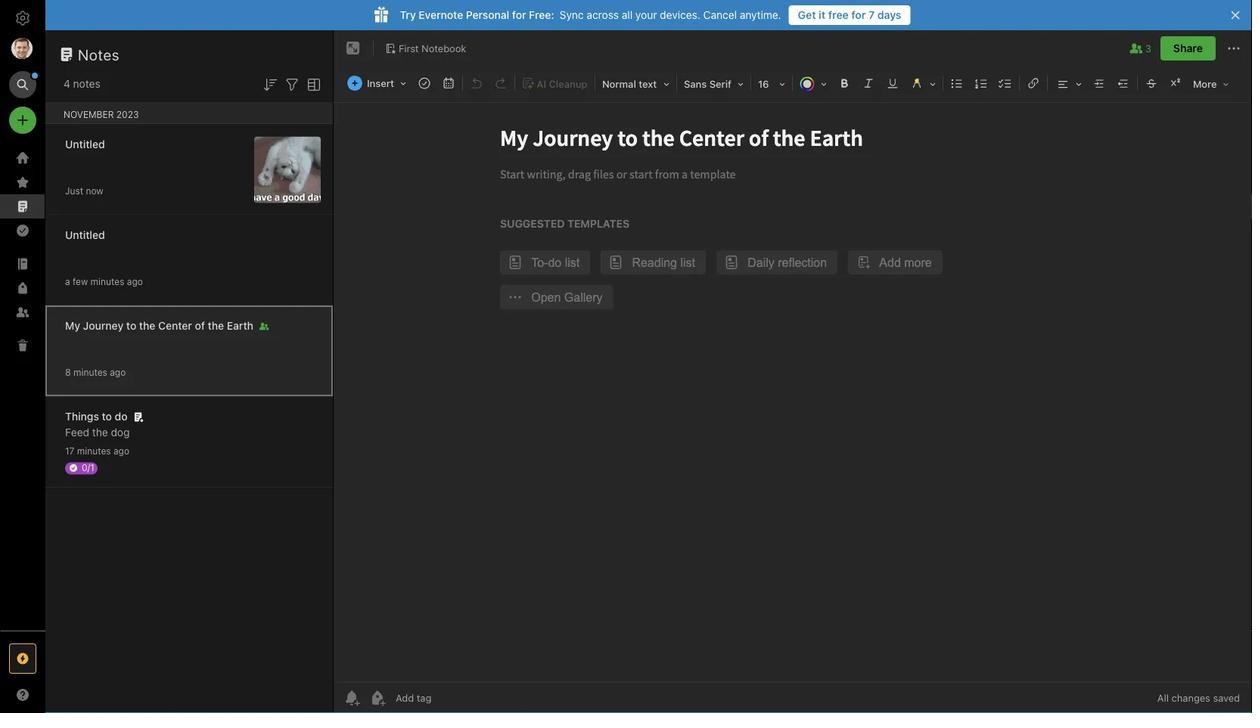 Task type: describe. For each thing, give the bounding box(es) containing it.
Insert field
[[344, 73, 412, 94]]

Sort options field
[[261, 74, 279, 94]]

ago for 17 minutes ago
[[113, 446, 129, 457]]

share
[[1174, 42, 1203, 54]]

for for free:
[[512, 9, 526, 21]]

thumbnail image
[[254, 137, 321, 203]]

insert
[[367, 78, 394, 89]]

1 vertical spatial to
[[102, 411, 112, 423]]

just now
[[65, 186, 103, 196]]

0 vertical spatial minutes
[[90, 277, 124, 287]]

16
[[758, 78, 769, 90]]

2023
[[116, 109, 139, 120]]

home image
[[14, 149, 32, 167]]

notes
[[73, 78, 100, 90]]

things
[[65, 411, 99, 423]]

free:
[[529, 9, 554, 21]]

7
[[869, 9, 875, 21]]

all changes saved
[[1158, 693, 1240, 704]]

all
[[622, 9, 633, 21]]

0 horizontal spatial the
[[92, 426, 108, 439]]

minutes for 17 minutes ago
[[77, 446, 111, 457]]

devices.
[[660, 9, 701, 21]]

WHAT'S NEW field
[[0, 683, 45, 708]]

insert link image
[[1023, 73, 1044, 94]]

Alignment field
[[1050, 73, 1087, 95]]

journey
[[83, 320, 123, 332]]

a
[[65, 277, 70, 287]]

indent image
[[1089, 73, 1110, 94]]

get
[[798, 9, 816, 21]]

Account field
[[0, 33, 45, 64]]

across
[[587, 9, 619, 21]]

outdent image
[[1113, 73, 1134, 94]]

Highlight field
[[905, 73, 941, 95]]

bold image
[[834, 73, 855, 94]]

More field
[[1188, 73, 1235, 95]]

feed the dog
[[65, 426, 130, 439]]

serif
[[710, 78, 732, 90]]

add a reminder image
[[343, 689, 361, 708]]

0/1
[[82, 463, 94, 473]]

italic image
[[858, 73, 879, 94]]

my journey to the center of the earth
[[65, 320, 253, 332]]

Note Editor text field
[[334, 103, 1252, 683]]

november
[[64, 109, 114, 120]]

of
[[195, 320, 205, 332]]

4 notes
[[64, 78, 100, 90]]

settings image
[[14, 9, 32, 27]]

my
[[65, 320, 80, 332]]

1 untitled from the top
[[65, 138, 105, 151]]

get it free for 7 days button
[[789, 5, 911, 25]]

first notebook
[[399, 42, 466, 54]]

first
[[399, 42, 419, 54]]

17
[[65, 446, 74, 457]]

8 minutes ago
[[65, 367, 126, 378]]

sans serif
[[684, 78, 732, 90]]

More actions field
[[1225, 36, 1243, 61]]

Add tag field
[[394, 692, 508, 705]]

0 vertical spatial ago
[[127, 277, 143, 287]]

2 horizontal spatial the
[[208, 320, 224, 332]]

8
[[65, 367, 71, 378]]



Task type: vqa. For each thing, say whether or not it's contained in the screenshot.
JOURNEY
yes



Task type: locate. For each thing, give the bounding box(es) containing it.
the down things to do
[[92, 426, 108, 439]]

try evernote personal for free: sync across all your devices. cancel anytime.
[[400, 9, 781, 21]]

share button
[[1161, 36, 1216, 61]]

dog
[[111, 426, 130, 439]]

your
[[636, 9, 657, 21]]

do
[[115, 411, 128, 423]]

try
[[400, 9, 416, 21]]

minutes
[[90, 277, 124, 287], [73, 367, 107, 378], [77, 446, 111, 457]]

for for 7
[[852, 9, 866, 21]]

more
[[1193, 78, 1217, 90]]

note window element
[[334, 30, 1252, 714]]

normal
[[602, 78, 636, 90]]

bulleted list image
[[947, 73, 968, 94]]

sync
[[560, 9, 584, 21]]

for inside button
[[852, 9, 866, 21]]

untitled
[[65, 138, 105, 151], [65, 229, 105, 241]]

now
[[86, 186, 103, 196]]

days
[[878, 9, 902, 21]]

superscript image
[[1165, 73, 1187, 94]]

feed
[[65, 426, 89, 439]]

the
[[139, 320, 155, 332], [208, 320, 224, 332], [92, 426, 108, 439]]

2 for from the left
[[852, 9, 866, 21]]

2 untitled from the top
[[65, 229, 105, 241]]

changes
[[1172, 693, 1211, 704]]

anytime.
[[740, 9, 781, 21]]

center
[[158, 320, 192, 332]]

things to do
[[65, 411, 128, 423]]

strikethrough image
[[1141, 73, 1162, 94]]

minutes right 8
[[73, 367, 107, 378]]

to
[[126, 320, 136, 332], [102, 411, 112, 423]]

add tag image
[[369, 689, 387, 708]]

to right "journey"
[[126, 320, 136, 332]]

it
[[819, 9, 826, 21]]

Font color field
[[795, 73, 832, 95]]

for
[[512, 9, 526, 21], [852, 9, 866, 21]]

2 vertical spatial minutes
[[77, 446, 111, 457]]

numbered list image
[[971, 73, 992, 94]]

View options field
[[301, 74, 323, 94]]

2 vertical spatial ago
[[113, 446, 129, 457]]

account image
[[11, 38, 33, 59]]

few
[[73, 277, 88, 287]]

minutes for 8 minutes ago
[[73, 367, 107, 378]]

sans
[[684, 78, 707, 90]]

normal text
[[602, 78, 657, 90]]

cancel
[[703, 9, 737, 21]]

notes
[[78, 45, 120, 63]]

minutes right few
[[90, 277, 124, 287]]

upgrade image
[[14, 650, 32, 668]]

saved
[[1213, 693, 1240, 704]]

ago up the "do"
[[110, 367, 126, 378]]

the right of
[[208, 320, 224, 332]]

the left center
[[139, 320, 155, 332]]

personal
[[466, 9, 509, 21]]

earth
[[227, 320, 253, 332]]

1 horizontal spatial the
[[139, 320, 155, 332]]

ago down "dog"
[[113, 446, 129, 457]]

0 horizontal spatial for
[[512, 9, 526, 21]]

ago up my journey to the center of the earth
[[127, 277, 143, 287]]

text
[[639, 78, 657, 90]]

4
[[64, 78, 70, 90]]

minutes up the '0/1'
[[77, 446, 111, 457]]

more actions image
[[1225, 39, 1243, 58]]

17 minutes ago
[[65, 446, 129, 457]]

click to expand image
[[39, 686, 50, 704]]

untitled down the november
[[65, 138, 105, 151]]

1 horizontal spatial to
[[126, 320, 136, 332]]

evernote
[[419, 9, 463, 21]]

task image
[[414, 73, 435, 94]]

november 2023
[[64, 109, 139, 120]]

a few minutes ago
[[65, 277, 143, 287]]

first notebook button
[[380, 38, 472, 59]]

free
[[828, 9, 849, 21]]

3
[[1146, 43, 1152, 54]]

calendar event image
[[438, 73, 459, 94]]

for left the 7 at the top of the page
[[852, 9, 866, 21]]

add filters image
[[283, 76, 301, 94]]

1 for from the left
[[512, 9, 526, 21]]

all
[[1158, 693, 1169, 704]]

0 vertical spatial to
[[126, 320, 136, 332]]

notebook
[[422, 42, 466, 54]]

expand note image
[[344, 39, 362, 58]]

0 vertical spatial untitled
[[65, 138, 105, 151]]

for left free:
[[512, 9, 526, 21]]

Heading level field
[[597, 73, 675, 95]]

ago
[[127, 277, 143, 287], [110, 367, 126, 378], [113, 446, 129, 457]]

1 vertical spatial minutes
[[73, 367, 107, 378]]

tree
[[0, 146, 45, 630]]

1 vertical spatial ago
[[110, 367, 126, 378]]

Font size field
[[753, 73, 791, 95]]

underline image
[[882, 73, 903, 94]]

untitled down just now
[[65, 229, 105, 241]]

checklist image
[[995, 73, 1016, 94]]

ago for 8 minutes ago
[[110, 367, 126, 378]]

1 horizontal spatial for
[[852, 9, 866, 21]]

Add filters field
[[283, 74, 301, 94]]

get it free for 7 days
[[798, 9, 902, 21]]

to left the "do"
[[102, 411, 112, 423]]

0 horizontal spatial to
[[102, 411, 112, 423]]

just
[[65, 186, 83, 196]]

1 vertical spatial untitled
[[65, 229, 105, 241]]

3 button
[[1127, 39, 1152, 58]]

Font family field
[[679, 73, 749, 95]]



